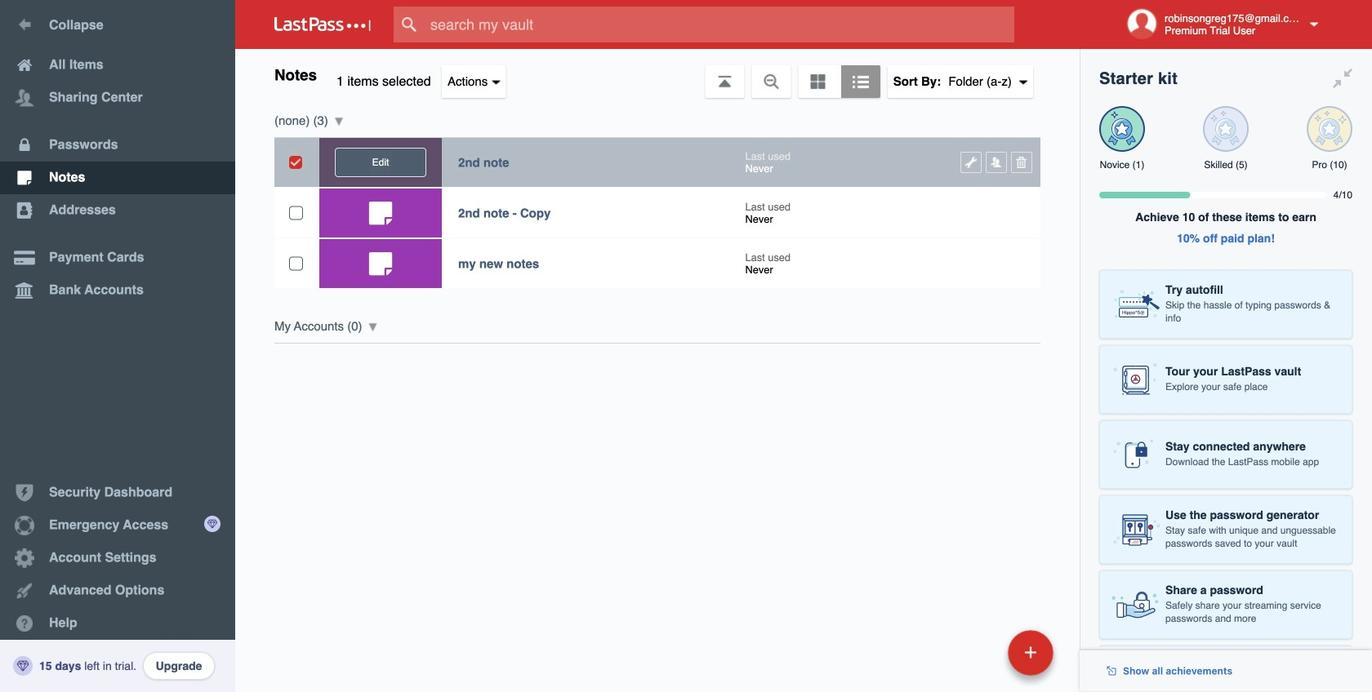 Task type: vqa. For each thing, say whether or not it's contained in the screenshot.
dialog
no



Task type: describe. For each thing, give the bounding box(es) containing it.
Search search field
[[394, 7, 1046, 42]]

new item navigation
[[896, 626, 1063, 693]]

search my vault text field
[[394, 7, 1046, 42]]

new item element
[[896, 630, 1059, 676]]

main navigation navigation
[[0, 0, 235, 693]]

vault options navigation
[[235, 49, 1080, 98]]



Task type: locate. For each thing, give the bounding box(es) containing it.
lastpass image
[[274, 17, 371, 32]]



